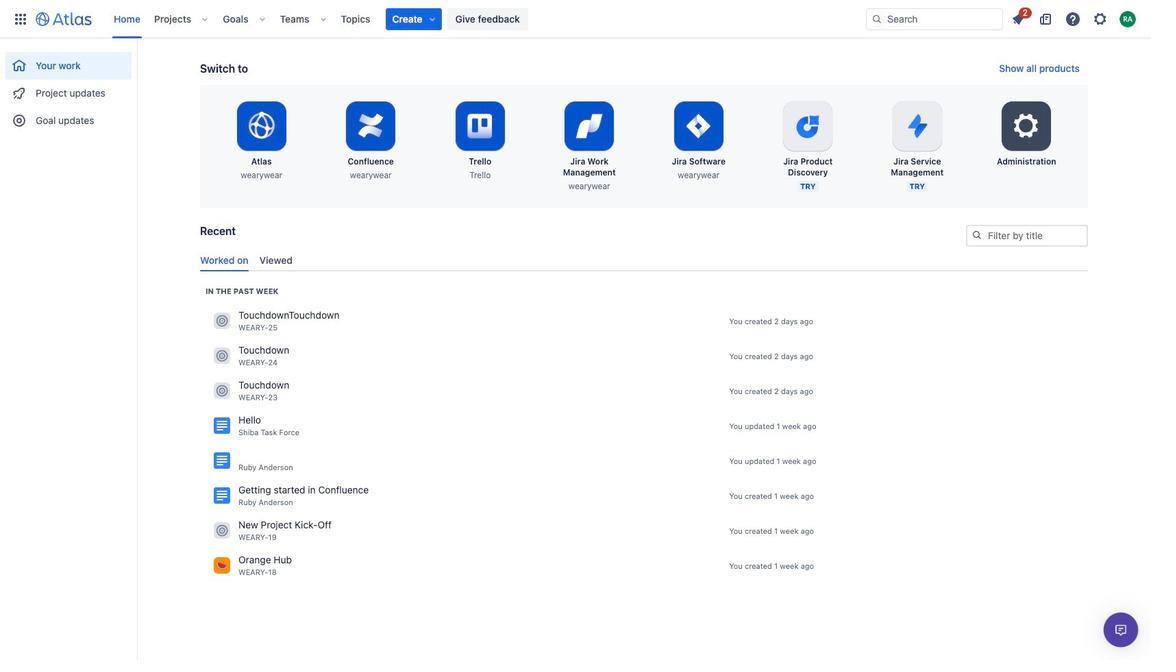 Task type: locate. For each thing, give the bounding box(es) containing it.
notifications image
[[1011, 11, 1027, 27]]

1 vertical spatial townsquare image
[[214, 558, 230, 574]]

1 vertical spatial confluence image
[[214, 488, 230, 504]]

townsquare image
[[214, 383, 230, 399], [214, 558, 230, 574]]

banner
[[0, 0, 1152, 38]]

townsquare image
[[214, 313, 230, 329], [214, 348, 230, 364], [214, 523, 230, 539]]

0 vertical spatial confluence image
[[214, 453, 230, 469]]

confluence image
[[214, 453, 230, 469], [214, 488, 230, 504]]

2 vertical spatial townsquare image
[[214, 523, 230, 539]]

0 vertical spatial townsquare image
[[214, 383, 230, 399]]

group
[[5, 38, 132, 138]]

confluence image
[[214, 418, 230, 434]]

tab list
[[195, 249, 1094, 271]]

1 vertical spatial townsquare image
[[214, 348, 230, 364]]

account image
[[1120, 11, 1137, 27]]

None search field
[[867, 8, 1004, 30]]

0 vertical spatial townsquare image
[[214, 313, 230, 329]]

1 confluence image from the top
[[214, 453, 230, 469]]

1 townsquare image from the top
[[214, 383, 230, 399]]

heading
[[206, 286, 279, 297]]

2 townsquare image from the top
[[214, 558, 230, 574]]



Task type: vqa. For each thing, say whether or not it's contained in the screenshot.
group
yes



Task type: describe. For each thing, give the bounding box(es) containing it.
2 townsquare image from the top
[[214, 348, 230, 364]]

Search field
[[867, 8, 1004, 30]]

help image
[[1065, 11, 1082, 27]]

Filter by title field
[[968, 226, 1087, 245]]

settings image
[[1011, 110, 1044, 143]]

search image
[[872, 13, 883, 24]]

top element
[[8, 0, 867, 38]]

settings image
[[1093, 11, 1109, 27]]

switch to... image
[[12, 11, 29, 27]]

3 townsquare image from the top
[[214, 523, 230, 539]]

search image
[[972, 230, 983, 241]]

1 townsquare image from the top
[[214, 313, 230, 329]]

2 confluence image from the top
[[214, 488, 230, 504]]



